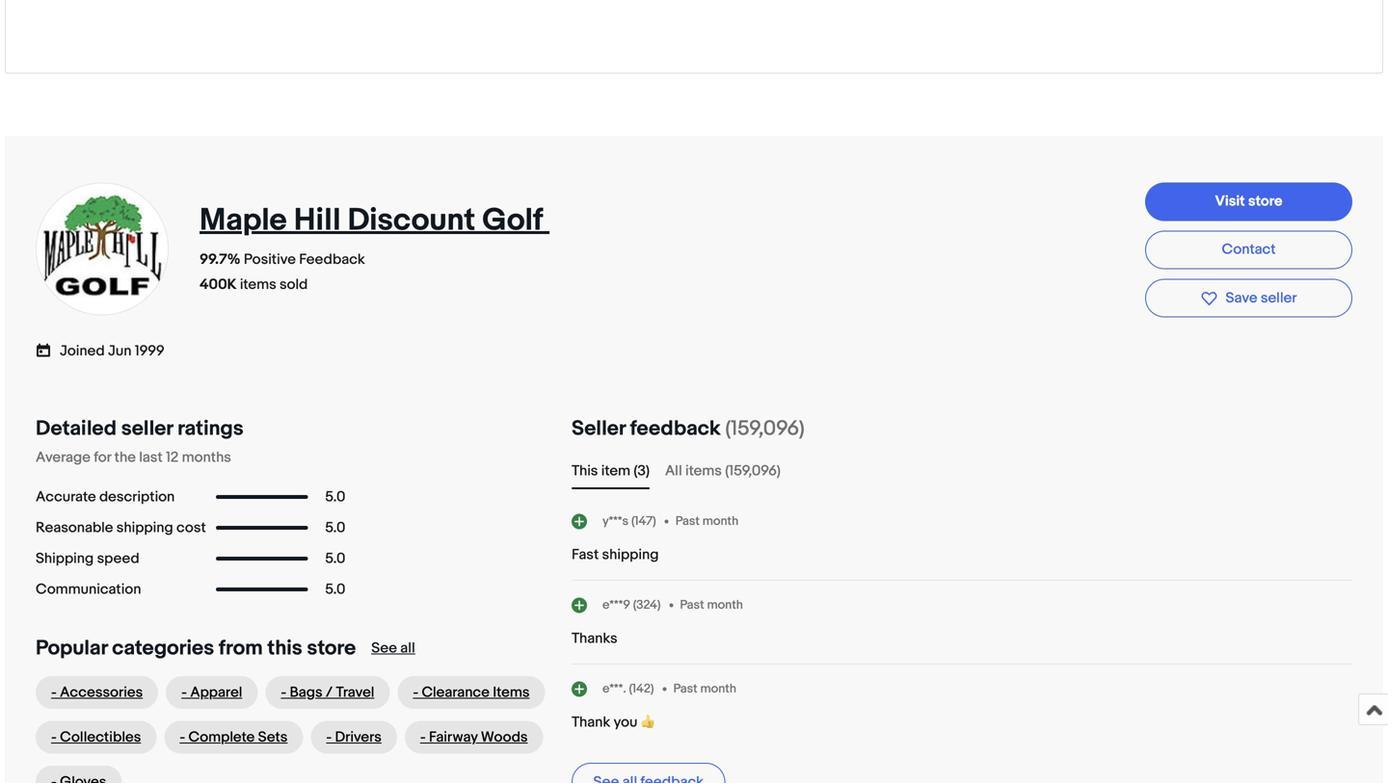 Task type: locate. For each thing, give the bounding box(es) containing it.
(159,096)
[[725, 416, 805, 441], [725, 463, 781, 480]]

5.0 for description
[[325, 489, 345, 506]]

- for - bags / travel
[[281, 684, 286, 702]]

- accessories
[[51, 684, 143, 702]]

positive
[[244, 251, 296, 268]]

store right visit at the top right of page
[[1248, 193, 1282, 210]]

past right the (142)
[[673, 682, 698, 697]]

seller
[[572, 416, 625, 441]]

past month
[[675, 514, 739, 529], [680, 598, 743, 613], [673, 682, 736, 697]]

2 5.0 from the top
[[325, 520, 345, 537]]

/
[[326, 684, 333, 702]]

seller right save
[[1261, 290, 1297, 307]]

1 horizontal spatial seller
[[1261, 290, 1297, 307]]

- left complete
[[180, 729, 185, 747]]

month for thank you 👍
[[700, 682, 736, 697]]

- left apparel on the left bottom of page
[[181, 684, 187, 702]]

description
[[99, 489, 175, 506]]

1 vertical spatial past
[[680, 598, 704, 613]]

1 vertical spatial store
[[307, 636, 356, 661]]

categories
[[112, 636, 214, 661]]

0 vertical spatial month
[[702, 514, 739, 529]]

0 vertical spatial items
[[240, 276, 276, 294]]

detailed seller ratings
[[36, 416, 243, 441]]

- left the "clearance"
[[413, 684, 418, 702]]

average for the last 12 months
[[36, 449, 231, 467]]

all
[[665, 463, 682, 480]]

2 vertical spatial past month
[[673, 682, 736, 697]]

complete
[[188, 729, 255, 747]]

seller up last
[[121, 416, 173, 441]]

0 vertical spatial past month
[[675, 514, 739, 529]]

save seller button
[[1145, 279, 1352, 318]]

1 vertical spatial past month
[[680, 598, 743, 613]]

month
[[702, 514, 739, 529], [707, 598, 743, 613], [700, 682, 736, 697]]

1 vertical spatial month
[[707, 598, 743, 613]]

e***9 (324)
[[602, 598, 661, 613]]

see all link
[[371, 640, 415, 657]]

- left drivers
[[326, 729, 332, 747]]

0 vertical spatial seller
[[1261, 290, 1297, 307]]

- collectibles link
[[36, 721, 156, 754]]

tab list
[[572, 461, 1352, 482]]

0 horizontal spatial items
[[240, 276, 276, 294]]

3 5.0 from the top
[[325, 550, 345, 568]]

items right all
[[685, 463, 722, 480]]

speed
[[97, 550, 139, 568]]

accessories
[[60, 684, 143, 702]]

- for - fairway woods
[[420, 729, 426, 747]]

0 vertical spatial (159,096)
[[725, 416, 805, 441]]

month right the (142)
[[700, 682, 736, 697]]

joined jun 1999
[[60, 343, 164, 360]]

sold
[[280, 276, 308, 294]]

month for thanks
[[707, 598, 743, 613]]

2 vertical spatial past
[[673, 682, 698, 697]]

items down positive
[[240, 276, 276, 294]]

month right (324)
[[707, 598, 743, 613]]

seller for save
[[1261, 290, 1297, 307]]

0 horizontal spatial store
[[307, 636, 356, 661]]

visit store
[[1215, 193, 1282, 210]]

0 vertical spatial store
[[1248, 193, 1282, 210]]

thanks
[[572, 630, 617, 648]]

1 5.0 from the top
[[325, 489, 345, 506]]

communication
[[36, 581, 141, 599]]

detailed
[[36, 416, 117, 441]]

- left the collectibles
[[51, 729, 57, 747]]

seller
[[1261, 290, 1297, 307], [121, 416, 173, 441]]

fairway
[[429, 729, 478, 747]]

feedback
[[299, 251, 365, 268]]

past right (324)
[[680, 598, 704, 613]]

1 vertical spatial items
[[685, 463, 722, 480]]

- for - apparel
[[181, 684, 187, 702]]

apparel
[[190, 684, 242, 702]]

1 vertical spatial (159,096)
[[725, 463, 781, 480]]

1 (159,096) from the top
[[725, 416, 805, 441]]

(159,096) up 'all items (159,096)'
[[725, 416, 805, 441]]

0 vertical spatial shipping
[[116, 520, 173, 537]]

maple
[[200, 202, 287, 240]]

shipping down y***s (147)
[[602, 547, 659, 564]]

past right (147)
[[675, 514, 700, 529]]

past month down 'all items (159,096)'
[[675, 514, 739, 529]]

5.0
[[325, 489, 345, 506], [325, 520, 345, 537], [325, 550, 345, 568], [325, 581, 345, 599]]

- drivers
[[326, 729, 382, 747]]

1999
[[135, 343, 164, 360]]

99.7% positive feedback 400k items sold
[[200, 251, 365, 294]]

past month for fast shipping
[[675, 514, 739, 529]]

see
[[371, 640, 397, 657]]

- left accessories on the bottom left
[[51, 684, 57, 702]]

- left fairway
[[420, 729, 426, 747]]

- bags / travel link
[[265, 677, 390, 709]]

shipping
[[36, 550, 94, 568]]

popular categories from this store
[[36, 636, 356, 661]]

2 (159,096) from the top
[[725, 463, 781, 480]]

maple hill discount golf link
[[200, 202, 550, 240]]

past month right (324)
[[680, 598, 743, 613]]

- for - collectibles
[[51, 729, 57, 747]]

past for thanks
[[680, 598, 704, 613]]

for
[[94, 449, 111, 467]]

2 vertical spatial month
[[700, 682, 736, 697]]

this
[[572, 463, 598, 480]]

- fairway woods
[[420, 729, 528, 747]]

1 vertical spatial seller
[[121, 416, 173, 441]]

seller inside button
[[1261, 290, 1297, 307]]

item
[[601, 463, 630, 480]]

last
[[139, 449, 163, 467]]

woods
[[481, 729, 528, 747]]

(159,096) for seller feedback (159,096)
[[725, 416, 805, 441]]

0 horizontal spatial seller
[[121, 416, 173, 441]]

0 vertical spatial past
[[675, 514, 700, 529]]

accurate
[[36, 489, 96, 506]]

y***s (147)
[[602, 514, 656, 529]]

5.0 for speed
[[325, 550, 345, 568]]

- left bags at the left bottom of page
[[281, 684, 286, 702]]

you
[[614, 714, 637, 732]]

1 horizontal spatial store
[[1248, 193, 1282, 210]]

1 horizontal spatial shipping
[[602, 547, 659, 564]]

shipping down description
[[116, 520, 173, 537]]

from
[[219, 636, 263, 661]]

past for thank you 👍
[[673, 682, 698, 697]]

99.7%
[[200, 251, 241, 268]]

- for - clearance items
[[413, 684, 418, 702]]

0 horizontal spatial shipping
[[116, 520, 173, 537]]

shipping, returns, and payments tab panel
[[20, 0, 1340, 15]]

month down 'all items (159,096)'
[[702, 514, 739, 529]]

collectibles
[[60, 729, 141, 747]]

this item (3)
[[572, 463, 650, 480]]

- drivers link
[[311, 721, 397, 754]]

visit
[[1215, 193, 1245, 210]]

average
[[36, 449, 90, 467]]

- for - complete sets
[[180, 729, 185, 747]]

past
[[675, 514, 700, 529], [680, 598, 704, 613], [673, 682, 698, 697]]

past month right the (142)
[[673, 682, 736, 697]]

past month for thanks
[[680, 598, 743, 613]]

see all
[[371, 640, 415, 657]]

- inside "link"
[[181, 684, 187, 702]]

store up '/'
[[307, 636, 356, 661]]

(159,096) down seller feedback (159,096)
[[725, 463, 781, 480]]

store
[[1248, 193, 1282, 210], [307, 636, 356, 661]]

shipping
[[116, 520, 173, 537], [602, 547, 659, 564]]

cost
[[176, 520, 206, 537]]

1 vertical spatial shipping
[[602, 547, 659, 564]]

save
[[1226, 290, 1257, 307]]

(159,096) for all items (159,096)
[[725, 463, 781, 480]]



Task type: describe. For each thing, give the bounding box(es) containing it.
- apparel link
[[166, 677, 258, 709]]

visit store link
[[1145, 183, 1352, 221]]

thank
[[572, 714, 610, 732]]

- complete sets link
[[164, 721, 303, 754]]

month for fast shipping
[[702, 514, 739, 529]]

items
[[493, 684, 530, 702]]

items inside the 99.7% positive feedback 400k items sold
[[240, 276, 276, 294]]

maple hill discount golf image
[[35, 182, 170, 317]]

the
[[114, 449, 136, 467]]

- accessories link
[[36, 677, 158, 709]]

👍
[[641, 714, 654, 732]]

feedback
[[630, 416, 721, 441]]

discount
[[348, 202, 475, 240]]

(147)
[[631, 514, 656, 529]]

jun
[[108, 343, 132, 360]]

ratings
[[177, 416, 243, 441]]

contact
[[1222, 241, 1276, 258]]

drivers
[[335, 729, 382, 747]]

reasonable
[[36, 520, 113, 537]]

- clearance items
[[413, 684, 530, 702]]

fast
[[572, 547, 599, 564]]

- bags / travel
[[281, 684, 374, 702]]

bags
[[290, 684, 322, 702]]

seller for detailed
[[121, 416, 173, 441]]

text__icon wrapper image
[[36, 341, 60, 358]]

12
[[166, 449, 179, 467]]

5.0 for shipping
[[325, 520, 345, 537]]

popular
[[36, 636, 108, 661]]

(3)
[[634, 463, 650, 480]]

maple hill discount golf
[[200, 202, 543, 240]]

tab list containing this item (3)
[[572, 461, 1352, 482]]

y***s
[[602, 514, 629, 529]]

1 horizontal spatial items
[[685, 463, 722, 480]]

e***.
[[602, 682, 626, 697]]

shipping speed
[[36, 550, 139, 568]]

e***. (142)
[[602, 682, 654, 697]]

400k
[[200, 276, 237, 294]]

store inside 'link'
[[1248, 193, 1282, 210]]

past for fast shipping
[[675, 514, 700, 529]]

contact link
[[1145, 231, 1352, 269]]

hill
[[294, 202, 341, 240]]

seller feedback (159,096)
[[572, 416, 805, 441]]

thank you 👍
[[572, 714, 654, 732]]

(142)
[[629, 682, 654, 697]]

- for - accessories
[[51, 684, 57, 702]]

clearance
[[422, 684, 490, 702]]

reasonable shipping cost
[[36, 520, 206, 537]]

fast shipping
[[572, 547, 659, 564]]

4 5.0 from the top
[[325, 581, 345, 599]]

- apparel
[[181, 684, 242, 702]]

- for - drivers
[[326, 729, 332, 747]]

save seller
[[1226, 290, 1297, 307]]

joined
[[60, 343, 105, 360]]

months
[[182, 449, 231, 467]]

sets
[[258, 729, 288, 747]]

all
[[400, 640, 415, 657]]

this
[[267, 636, 302, 661]]

(324)
[[633, 598, 661, 613]]

- fairway woods link
[[405, 721, 543, 754]]

- complete sets
[[180, 729, 288, 747]]

past month for thank you 👍
[[673, 682, 736, 697]]

shipping for reasonable
[[116, 520, 173, 537]]

golf
[[482, 202, 543, 240]]

shipping for fast
[[602, 547, 659, 564]]

- clearance items link
[[397, 677, 545, 709]]

travel
[[336, 684, 374, 702]]

- collectibles
[[51, 729, 141, 747]]

all items (159,096)
[[665, 463, 781, 480]]

accurate description
[[36, 489, 175, 506]]

e***9
[[602, 598, 630, 613]]



Task type: vqa. For each thing, say whether or not it's contained in the screenshot.
Clearance
yes



